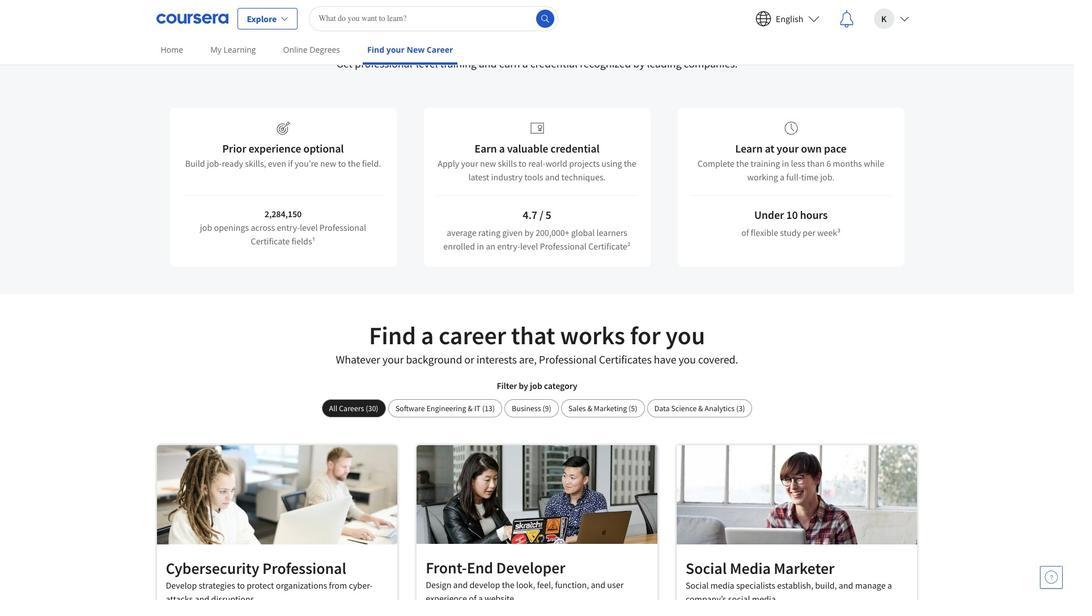 Task type: vqa. For each thing, say whether or not it's contained in the screenshot.
left the at
no



Task type: locate. For each thing, give the bounding box(es) containing it.
you right have
[[679, 352, 696, 366]]

new up leading
[[642, 24, 688, 55]]

of down develop
[[469, 593, 477, 600]]

of inside under 10 hours of flexible study per week³
[[742, 227, 749, 238]]

home link
[[156, 37, 188, 62]]

the
[[369, 24, 405, 55], [348, 158, 360, 169], [624, 158, 637, 169], [737, 158, 749, 169], [502, 579, 515, 590]]

disruptions.
[[211, 593, 257, 600]]

0 horizontal spatial new
[[320, 158, 336, 169]]

0 vertical spatial level
[[416, 56, 438, 70]]

0 horizontal spatial level
[[300, 222, 318, 233]]

by inside 4.7 / 5 average rating given by 200,000+ global learners enrolled in an entry-level professional certificate²
[[525, 227, 534, 238]]

1 horizontal spatial experience
[[426, 593, 467, 600]]

a left full-
[[780, 171, 785, 183]]

field.
[[362, 158, 381, 169]]

a inside learn at your own pace complete the training in less than 6 months while working a full-time job.
[[780, 171, 785, 183]]

time
[[802, 171, 819, 183]]

& inside button
[[468, 403, 473, 413]]

prior
[[223, 141, 246, 155]]

openings
[[214, 222, 249, 233]]

career up companies.
[[693, 24, 760, 55]]

strategies
[[199, 580, 235, 591]]

0 horizontal spatial &
[[468, 403, 473, 413]]

in left less
[[782, 158, 790, 169]]

& left it
[[468, 403, 473, 413]]

0 vertical spatial training
[[440, 56, 477, 70]]

job inside 2,284,150 job openings across entry-level professional certificate fields¹
[[200, 222, 212, 233]]

career inside take the first step toward your new career get professional-level training and earn a credential recognized by leading companies.
[[693, 24, 760, 55]]

2 & from the left
[[588, 403, 593, 413]]

in left the an
[[477, 240, 484, 252]]

level inside take the first step toward your new career get professional-level training and earn a credential recognized by leading companies.
[[416, 56, 438, 70]]

200,000+
[[536, 227, 570, 238]]

all careers (30)
[[329, 403, 379, 413]]

the up professional-
[[369, 24, 405, 55]]

5
[[546, 208, 552, 222]]

0 horizontal spatial experience
[[249, 141, 301, 155]]

careers
[[339, 403, 364, 413]]

0 horizontal spatial training
[[440, 56, 477, 70]]

works
[[561, 320, 626, 351]]

social up "media"
[[686, 558, 727, 578]]

given
[[503, 227, 523, 238]]

take
[[315, 24, 364, 55]]

the left 'field.'
[[348, 158, 360, 169]]

social media marketer social media specialists establish, build, and manage a company's social media.
[[686, 558, 893, 600]]

get
[[337, 56, 353, 70]]

2,284,150 job openings across entry-level professional certificate fields¹
[[200, 208, 366, 247]]

an
[[486, 240, 496, 252]]

software
[[396, 403, 425, 413]]

1 vertical spatial entry-
[[498, 240, 520, 252]]

it
[[475, 403, 481, 413]]

credential inside take the first step toward your new career get professional-level training and earn a credential recognized by leading companies.
[[531, 56, 578, 70]]

the down learn
[[737, 158, 749, 169]]

find for a
[[369, 320, 416, 351]]

2 horizontal spatial &
[[699, 403, 704, 413]]

analytics
[[705, 403, 735, 413]]

develop
[[166, 580, 197, 591]]

find up professional-
[[368, 44, 385, 55]]

& right sales at the right of page
[[588, 403, 593, 413]]

industry
[[491, 171, 523, 183]]

career inside find a career that works for you whatever your background or interests are, professional certificates have you covered.
[[439, 320, 506, 351]]

you're
[[295, 158, 319, 169]]

3 & from the left
[[699, 403, 704, 413]]

1 vertical spatial credential
[[551, 141, 600, 155]]

new
[[642, 24, 688, 55], [320, 158, 336, 169], [480, 158, 496, 169]]

and down world
[[545, 171, 560, 183]]

0 vertical spatial social
[[686, 558, 727, 578]]

0 vertical spatial by
[[634, 56, 645, 70]]

1 social from the top
[[686, 558, 727, 578]]

experience up 'even'
[[249, 141, 301, 155]]

by right the "given"
[[525, 227, 534, 238]]

1 & from the left
[[468, 403, 473, 413]]

1 vertical spatial find
[[369, 320, 416, 351]]

at
[[765, 141, 775, 155]]

2 horizontal spatial new
[[642, 24, 688, 55]]

2 vertical spatial by
[[519, 380, 528, 391]]

your inside earn a valuable credential apply your new skills to real-world projects using the latest industry tools and techniques.
[[461, 158, 479, 169]]

new inside "prior experience optional build job-ready skills, even if you're new to the field."
[[320, 158, 336, 169]]

whatever
[[336, 352, 380, 366]]

leading
[[647, 56, 682, 70]]

explore button
[[237, 8, 298, 29]]

to left real-
[[519, 158, 527, 169]]

attacks
[[166, 593, 193, 600]]

in
[[782, 158, 790, 169], [477, 240, 484, 252]]

social
[[686, 558, 727, 578], [686, 579, 709, 591]]

a
[[523, 56, 528, 70], [499, 141, 505, 155], [780, 171, 785, 183], [421, 320, 434, 351], [888, 579, 893, 591], [479, 593, 483, 600]]

ready
[[222, 158, 243, 169]]

training up working on the top
[[751, 158, 781, 169]]

and
[[479, 56, 497, 70], [545, 171, 560, 183], [453, 579, 468, 590], [591, 579, 606, 590], [839, 579, 854, 591], [195, 593, 210, 600]]

feel,
[[537, 579, 554, 590]]

develop
[[470, 579, 500, 590]]

level inside 4.7 / 5 average rating given by 200,000+ global learners enrolled in an entry-level professional certificate²
[[520, 240, 538, 252]]

0 horizontal spatial entry-
[[277, 222, 300, 233]]

learning
[[224, 44, 256, 55]]

level down new
[[416, 56, 438, 70]]

your up latest
[[461, 158, 479, 169]]

1 horizontal spatial entry-
[[498, 240, 520, 252]]

help center image
[[1045, 571, 1059, 584]]

your up recognized
[[589, 24, 638, 55]]

1 vertical spatial level
[[300, 222, 318, 233]]

the up website.
[[502, 579, 515, 590]]

1 vertical spatial experience
[[426, 593, 467, 600]]

establish,
[[778, 579, 814, 591]]

the right using
[[624, 158, 637, 169]]

skills
[[498, 158, 517, 169]]

front-end developer design and develop the look, feel, function, and user experience of a website.
[[426, 557, 624, 600]]

experience down the design
[[426, 593, 467, 600]]

than
[[808, 158, 825, 169]]

are,
[[519, 352, 537, 366]]

skills,
[[245, 158, 266, 169]]

1 horizontal spatial training
[[751, 158, 781, 169]]

cybersecurity professional develop strategies to protect organizations from cyber- attacks and disruptions.
[[166, 558, 373, 600]]

a right earn
[[523, 56, 528, 70]]

1 vertical spatial training
[[751, 158, 781, 169]]

training down "career" at the left
[[440, 56, 477, 70]]

& right science on the bottom of page
[[699, 403, 704, 413]]

certificate²
[[589, 240, 631, 252]]

a inside social media marketer social media specialists establish, build, and manage a company's social media.
[[888, 579, 893, 591]]

home
[[161, 44, 183, 55]]

cybersecurity
[[166, 558, 259, 579]]

level down the "given"
[[520, 240, 538, 252]]

Software Engineering & IT (13) button
[[388, 399, 503, 417]]

find your new career
[[368, 44, 453, 55]]

filter
[[497, 380, 517, 391]]

2 horizontal spatial level
[[520, 240, 538, 252]]

your
[[589, 24, 638, 55], [387, 44, 405, 55], [777, 141, 799, 155], [461, 158, 479, 169], [383, 352, 404, 366]]

1 vertical spatial of
[[469, 593, 477, 600]]

new down earn
[[480, 158, 496, 169]]

0 vertical spatial credential
[[531, 56, 578, 70]]

learn at your own pace complete the training in less than 6 months while working a full-time job.
[[698, 141, 885, 183]]

business (9)
[[512, 403, 552, 413]]

hours
[[801, 208, 828, 222]]

of left flexible on the right
[[742, 227, 749, 238]]

a inside find a career that works for you whatever your background or interests are, professional certificates have you covered.
[[421, 320, 434, 351]]

1 vertical spatial in
[[477, 240, 484, 252]]

& for software engineering & it (13)
[[468, 403, 473, 413]]

level
[[416, 56, 438, 70], [300, 222, 318, 233], [520, 240, 538, 252]]

job-
[[207, 158, 222, 169]]

k
[[882, 13, 887, 24]]

credential down toward
[[531, 56, 578, 70]]

the inside take the first step toward your new career get professional-level training and earn a credential recognized by leading companies.
[[369, 24, 405, 55]]

full-
[[787, 171, 802, 183]]

new inside earn a valuable credential apply your new skills to real-world projects using the latest industry tools and techniques.
[[480, 158, 496, 169]]

specialists
[[737, 579, 776, 591]]

a right manage
[[888, 579, 893, 591]]

your right whatever
[[383, 352, 404, 366]]

1 horizontal spatial level
[[416, 56, 438, 70]]

in inside 4.7 / 5 average rating given by 200,000+ global learners enrolled in an entry-level professional certificate²
[[477, 240, 484, 252]]

to inside cybersecurity professional develop strategies to protect organizations from cyber- attacks and disruptions.
[[237, 580, 245, 591]]

even
[[268, 158, 286, 169]]

career
[[693, 24, 760, 55], [439, 320, 506, 351]]

0 vertical spatial you
[[666, 320, 706, 351]]

1 horizontal spatial of
[[742, 227, 749, 238]]

week³
[[818, 227, 841, 238]]

0 vertical spatial career
[[693, 24, 760, 55]]

level inside 2,284,150 job openings across entry-level professional certificate fields¹
[[300, 222, 318, 233]]

job up business (9) button
[[530, 380, 543, 391]]

and right 'build,'
[[839, 579, 854, 591]]

less
[[791, 158, 806, 169]]

step
[[457, 24, 503, 55]]

to inside earn a valuable credential apply your new skills to real-world projects using the latest industry tools and techniques.
[[519, 158, 527, 169]]

Data Science & Analytics (3) button
[[647, 399, 753, 417]]

you up have
[[666, 320, 706, 351]]

1 vertical spatial career
[[439, 320, 506, 351]]

1 horizontal spatial to
[[338, 158, 346, 169]]

to up disruptions.
[[237, 580, 245, 591]]

new inside take the first step toward your new career get professional-level training and earn a credential recognized by leading companies.
[[642, 24, 688, 55]]

my learning
[[211, 44, 256, 55]]

social media marketer image
[[677, 445, 918, 544]]

new down optional
[[320, 158, 336, 169]]

option group
[[322, 399, 753, 417]]

(3)
[[737, 403, 746, 413]]

0 horizontal spatial of
[[469, 593, 477, 600]]

website.
[[485, 593, 517, 600]]

by right filter
[[519, 380, 528, 391]]

& for data science & analytics (3)
[[699, 403, 704, 413]]

and left earn
[[479, 56, 497, 70]]

and left user
[[591, 579, 606, 590]]

in inside learn at your own pace complete the training in less than 6 months while working a full-time job.
[[782, 158, 790, 169]]

your inside learn at your own pace complete the training in less than 6 months while working a full-time job.
[[777, 141, 799, 155]]

1 vertical spatial job
[[530, 380, 543, 391]]

job left openings
[[200, 222, 212, 233]]

a up background
[[421, 320, 434, 351]]

1 horizontal spatial new
[[480, 158, 496, 169]]

social up the company's
[[686, 579, 709, 591]]

a down develop
[[479, 593, 483, 600]]

0 vertical spatial experience
[[249, 141, 301, 155]]

0 horizontal spatial job
[[200, 222, 212, 233]]

find up whatever
[[369, 320, 416, 351]]

0 vertical spatial entry-
[[277, 222, 300, 233]]

2 social from the top
[[686, 579, 709, 591]]

entry- inside 4.7 / 5 average rating given by 200,000+ global learners enrolled in an entry-level professional certificate²
[[498, 240, 520, 252]]

0 vertical spatial find
[[368, 44, 385, 55]]

0 horizontal spatial in
[[477, 240, 484, 252]]

company's
[[686, 593, 727, 600]]

level up fields¹
[[300, 222, 318, 233]]

organizations
[[276, 580, 327, 591]]

find a career that works for you whatever your background or interests are, professional certificates have you covered.
[[336, 320, 739, 366]]

career up "or"
[[439, 320, 506, 351]]

2 horizontal spatial to
[[519, 158, 527, 169]]

recognized
[[580, 56, 631, 70]]

0 horizontal spatial career
[[439, 320, 506, 351]]

experience inside "prior experience optional build job-ready skills, even if you're new to the field."
[[249, 141, 301, 155]]

0 vertical spatial job
[[200, 222, 212, 233]]

1 horizontal spatial in
[[782, 158, 790, 169]]

learn
[[736, 141, 763, 155]]

1 horizontal spatial career
[[693, 24, 760, 55]]

entry- down 2,284,150
[[277, 222, 300, 233]]

and down strategies
[[195, 593, 210, 600]]

professional inside cybersecurity professional develop strategies to protect organizations from cyber- attacks and disruptions.
[[263, 558, 346, 579]]

manage
[[856, 579, 886, 591]]

by left leading
[[634, 56, 645, 70]]

end
[[467, 557, 493, 578]]

your right at
[[777, 141, 799, 155]]

to
[[338, 158, 346, 169], [519, 158, 527, 169], [237, 580, 245, 591]]

find inside find a career that works for you whatever your background or interests are, professional certificates have you covered.
[[369, 320, 416, 351]]

1 vertical spatial by
[[525, 227, 534, 238]]

find for your
[[368, 44, 385, 55]]

1 horizontal spatial job
[[530, 380, 543, 391]]

(13)
[[482, 403, 495, 413]]

if
[[288, 158, 293, 169]]

complete
[[698, 158, 735, 169]]

0 vertical spatial in
[[782, 158, 790, 169]]

to down optional
[[338, 158, 346, 169]]

a inside take the first step toward your new career get professional-level training and earn a credential recognized by leading companies.
[[523, 56, 528, 70]]

social
[[729, 593, 751, 600]]

0 horizontal spatial to
[[237, 580, 245, 591]]

credential up projects
[[551, 141, 600, 155]]

1 vertical spatial social
[[686, 579, 709, 591]]

career
[[427, 44, 453, 55]]

job
[[200, 222, 212, 233], [530, 380, 543, 391]]

10
[[787, 208, 798, 222]]

2 vertical spatial level
[[520, 240, 538, 252]]

entry- down the "given"
[[498, 240, 520, 252]]

None search field
[[309, 6, 559, 31]]

Sales & Marketing (5) button
[[561, 399, 645, 417]]

0 vertical spatial of
[[742, 227, 749, 238]]

a up skills
[[499, 141, 505, 155]]

1 horizontal spatial &
[[588, 403, 593, 413]]



Task type: describe. For each thing, give the bounding box(es) containing it.
Business (9) button
[[505, 399, 559, 417]]

experience inside front-end developer design and develop the look, feel, function, and user experience of a website.
[[426, 593, 467, 600]]

build
[[185, 158, 205, 169]]

and right the design
[[453, 579, 468, 590]]

to inside "prior experience optional build job-ready skills, even if you're new to the field."
[[338, 158, 346, 169]]

cybersecurity analyst image
[[157, 445, 398, 545]]

k button
[[865, 0, 919, 37]]

certificate
[[251, 235, 290, 247]]

apply
[[438, 158, 460, 169]]

that
[[511, 320, 556, 351]]

training inside learn at your own pace complete the training in less than 6 months while working a full-time job.
[[751, 158, 781, 169]]

What do you want to learn? text field
[[309, 6, 559, 31]]

latest
[[469, 171, 490, 183]]

of inside front-end developer design and develop the look, feel, function, and user experience of a website.
[[469, 593, 477, 600]]

first
[[410, 24, 452, 55]]

and inside earn a valuable credential apply your new skills to real-world projects using the latest industry tools and techniques.
[[545, 171, 560, 183]]

(30)
[[366, 403, 379, 413]]

(9)
[[543, 403, 552, 413]]

4.7 / 5 average rating given by 200,000+ global learners enrolled in an entry-level professional certificate²
[[444, 208, 631, 252]]

new for toward
[[642, 24, 688, 55]]

engineering
[[427, 403, 467, 413]]

for
[[631, 320, 661, 351]]

background
[[406, 352, 462, 366]]

4.7
[[523, 208, 538, 222]]

entry- inside 2,284,150 job openings across entry-level professional certificate fields¹
[[277, 222, 300, 233]]

earn
[[475, 141, 497, 155]]

fields¹
[[292, 235, 316, 247]]

data
[[655, 403, 670, 413]]

optional
[[304, 141, 344, 155]]

2,284,150
[[265, 208, 302, 219]]

find your new career link
[[363, 37, 458, 65]]

and inside take the first step toward your new career get professional-level training and earn a credential recognized by leading companies.
[[479, 56, 497, 70]]

marketer
[[774, 558, 835, 578]]

and inside social media marketer social media specialists establish, build, and manage a company's social media.
[[839, 579, 854, 591]]

credential inside earn a valuable credential apply your new skills to real-world projects using the latest industry tools and techniques.
[[551, 141, 600, 155]]

pace
[[825, 141, 847, 155]]

interests
[[477, 352, 517, 366]]

earn a valuable credential apply your new skills to real-world projects using the latest industry tools and techniques.
[[438, 141, 637, 183]]

professional inside find a career that works for you whatever your background or interests are, professional certificates have you covered.
[[539, 352, 597, 366]]

category
[[544, 380, 578, 391]]

(5)
[[629, 403, 638, 413]]

online degrees
[[283, 44, 340, 55]]

certificates
[[599, 352, 652, 366]]

working
[[748, 171, 779, 183]]

techniques.
[[562, 171, 606, 183]]

protect
[[247, 580, 274, 591]]

media
[[711, 579, 735, 591]]

my learning link
[[206, 37, 261, 62]]

coursera image
[[156, 9, 228, 28]]

new for apply
[[480, 158, 496, 169]]

front-
[[426, 557, 467, 578]]

sales
[[569, 403, 586, 413]]

the inside learn at your own pace complete the training in less than 6 months while working a full-time job.
[[737, 158, 749, 169]]

own
[[801, 141, 822, 155]]

professional inside 2,284,150 job openings across entry-level professional certificate fields¹
[[320, 222, 366, 233]]

option group containing all careers (30)
[[322, 399, 753, 417]]

data science & analytics (3)
[[655, 403, 746, 413]]

business
[[512, 403, 541, 413]]

by inside take the first step toward your new career get professional-level training and earn a credential recognized by leading companies.
[[634, 56, 645, 70]]

the inside "prior experience optional build job-ready skills, even if you're new to the field."
[[348, 158, 360, 169]]

design
[[426, 579, 452, 590]]

per
[[803, 227, 816, 238]]

valuable
[[507, 141, 549, 155]]

All Careers (30) button
[[322, 399, 386, 417]]

from
[[329, 580, 347, 591]]

take the first step toward your new career get professional-level training and earn a credential recognized by leading companies.
[[315, 24, 760, 70]]

user
[[608, 579, 624, 590]]

marketing
[[594, 403, 627, 413]]

training inside take the first step toward your new career get professional-level training and earn a credential recognized by leading companies.
[[440, 56, 477, 70]]

english
[[776, 13, 804, 24]]

english button
[[747, 0, 829, 37]]

media
[[730, 558, 771, 578]]

explore
[[247, 13, 277, 24]]

toward
[[508, 24, 584, 55]]

tools
[[525, 171, 544, 183]]

covered.
[[699, 352, 739, 366]]

and inside cybersecurity professional develop strategies to protect organizations from cyber- attacks and disruptions.
[[195, 593, 210, 600]]

job.
[[821, 171, 835, 183]]

study
[[781, 227, 801, 238]]

function,
[[555, 579, 589, 590]]

new
[[407, 44, 425, 55]]

professional-
[[355, 56, 416, 70]]

have
[[654, 352, 677, 366]]

rating
[[479, 227, 501, 238]]

enrolled
[[444, 240, 475, 252]]

your inside take the first step toward your new career get professional-level training and earn a credential recognized by leading companies.
[[589, 24, 638, 55]]

your inside find a career that works for you whatever your background or interests are, professional certificates have you covered.
[[383, 352, 404, 366]]

a inside front-end developer design and develop the look, feel, function, and user experience of a website.
[[479, 593, 483, 600]]

or
[[465, 352, 475, 366]]

world
[[546, 158, 568, 169]]

real-
[[529, 158, 546, 169]]

professional inside 4.7 / 5 average rating given by 200,000+ global learners enrolled in an entry-level professional certificate²
[[540, 240, 587, 252]]

your up professional-
[[387, 44, 405, 55]]

the inside front-end developer design and develop the look, feel, function, and user experience of a website.
[[502, 579, 515, 590]]

the inside earn a valuable credential apply your new skills to real-world projects using the latest industry tools and techniques.
[[624, 158, 637, 169]]

filter by job category
[[497, 380, 578, 391]]

a inside earn a valuable credential apply your new skills to real-world projects using the latest industry tools and techniques.
[[499, 141, 505, 155]]

using
[[602, 158, 622, 169]]

1 vertical spatial you
[[679, 352, 696, 366]]

online degrees link
[[279, 37, 345, 62]]

companies.
[[684, 56, 738, 70]]

cyber-
[[349, 580, 373, 591]]



